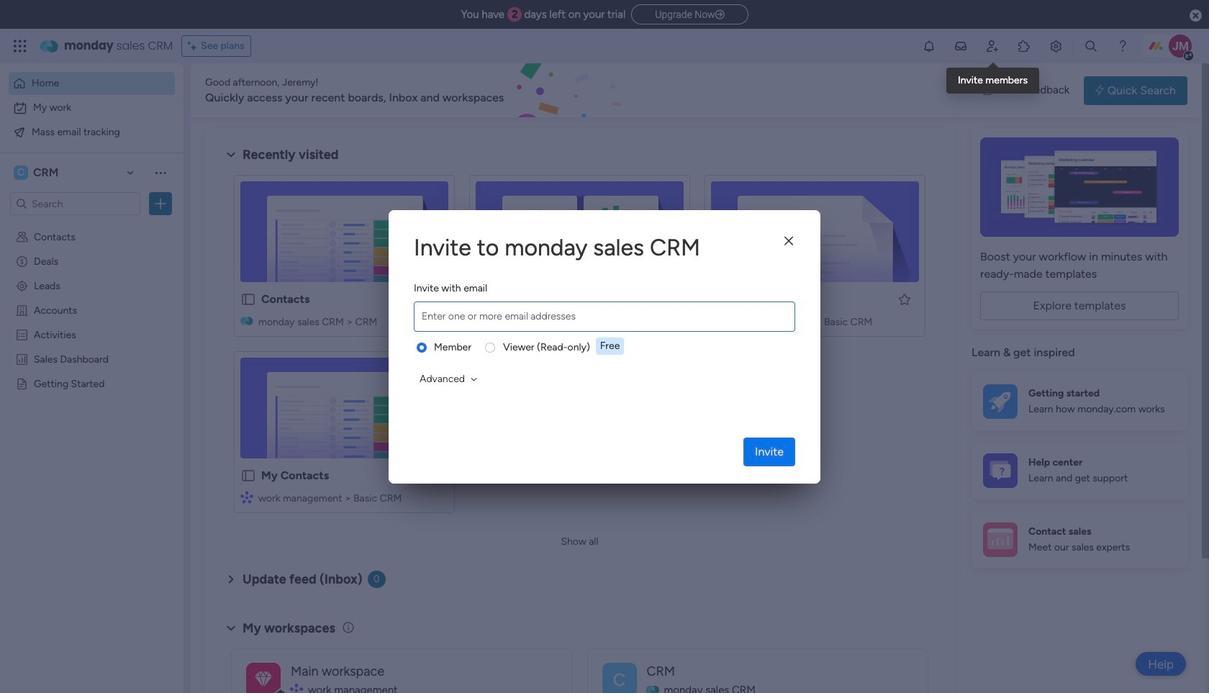Task type: vqa. For each thing, say whether or not it's contained in the screenshot.
Edit Labels icon
no



Task type: describe. For each thing, give the bounding box(es) containing it.
public board image inside quick search results list box
[[240, 292, 256, 307]]

1 horizontal spatial component image
[[291, 684, 303, 693]]

public board image for component icon at the right top
[[711, 292, 727, 307]]

monday marketplace image
[[1017, 39, 1032, 53]]

update feed image
[[954, 39, 968, 53]]

close my workspaces image
[[222, 620, 240, 637]]

see plans image
[[188, 38, 201, 54]]

0 element
[[368, 571, 386, 588]]

0 horizontal spatial public board image
[[15, 377, 29, 390]]

invite members image
[[986, 39, 1000, 53]]

contact sales element
[[972, 511, 1188, 568]]

public dashboard image inside quick search results list box
[[476, 292, 492, 307]]

notifications image
[[922, 39, 937, 53]]

dapulse close image
[[1190, 9, 1202, 23]]

workspace selection element
[[14, 164, 61, 181]]

select product image
[[13, 39, 27, 53]]

open update feed (inbox) image
[[222, 571, 240, 588]]

quick search results list box
[[222, 163, 937, 531]]

angle down image
[[471, 374, 477, 384]]

3 add to favorites image from the left
[[898, 292, 912, 306]]

close image
[[785, 236, 793, 247]]

1 vertical spatial public dashboard image
[[15, 352, 29, 366]]

dapulse rightstroke image
[[715, 9, 725, 20]]

component image
[[711, 314, 724, 327]]



Task type: locate. For each thing, give the bounding box(es) containing it.
option
[[9, 72, 175, 95], [9, 96, 175, 120], [9, 121, 175, 144], [0, 224, 184, 226]]

2 horizontal spatial component image
[[476, 314, 489, 327]]

close recently visited image
[[222, 146, 240, 163]]

0 horizontal spatial add to favorites image
[[427, 292, 441, 306]]

0 vertical spatial public dashboard image
[[476, 292, 492, 307]]

help center element
[[972, 442, 1188, 499]]

0 horizontal spatial public board image
[[240, 468, 256, 484]]

help image
[[1116, 39, 1130, 53]]

1 horizontal spatial public board image
[[711, 292, 727, 307]]

2 add to favorites image from the left
[[662, 292, 677, 306]]

getting started element
[[972, 373, 1188, 430]]

public board image
[[711, 292, 727, 307], [240, 468, 256, 484]]

1 horizontal spatial public board image
[[240, 292, 256, 307]]

1 vertical spatial public board image
[[15, 377, 29, 390]]

0 vertical spatial public board image
[[240, 292, 256, 307]]

1 vertical spatial public board image
[[240, 468, 256, 484]]

0 vertical spatial component image
[[476, 314, 489, 327]]

public board image
[[240, 292, 256, 307], [15, 377, 29, 390]]

0 horizontal spatial public dashboard image
[[15, 352, 29, 366]]

0 vertical spatial public board image
[[711, 292, 727, 307]]

jeremy miller image
[[1169, 35, 1192, 58]]

Enter one or more email addresses text field
[[418, 302, 792, 331]]

component image
[[476, 314, 489, 327], [240, 491, 253, 504], [291, 684, 303, 693]]

search everything image
[[1084, 39, 1099, 53]]

list box
[[0, 221, 184, 590]]

1 add to favorites image from the left
[[427, 292, 441, 306]]

2 vertical spatial component image
[[291, 684, 303, 693]]

public board image for component image to the left
[[240, 468, 256, 484]]

0 horizontal spatial component image
[[240, 491, 253, 504]]

workspace image
[[14, 165, 28, 181], [246, 663, 281, 693], [602, 663, 637, 693], [255, 667, 272, 693]]

1 horizontal spatial add to favorites image
[[662, 292, 677, 306]]

public dashboard image
[[476, 292, 492, 307], [15, 352, 29, 366]]

v2 user feedback image
[[984, 82, 994, 98]]

v2 bolt switch image
[[1096, 82, 1104, 98]]

templates image image
[[985, 138, 1175, 237]]

1 vertical spatial component image
[[240, 491, 253, 504]]

1 horizontal spatial public dashboard image
[[476, 292, 492, 307]]

Search in workspace field
[[30, 195, 120, 212]]

2 horizontal spatial add to favorites image
[[898, 292, 912, 306]]

emails settings image
[[1049, 39, 1063, 53]]

add to favorites image
[[427, 292, 441, 306], [662, 292, 677, 306], [898, 292, 912, 306]]



